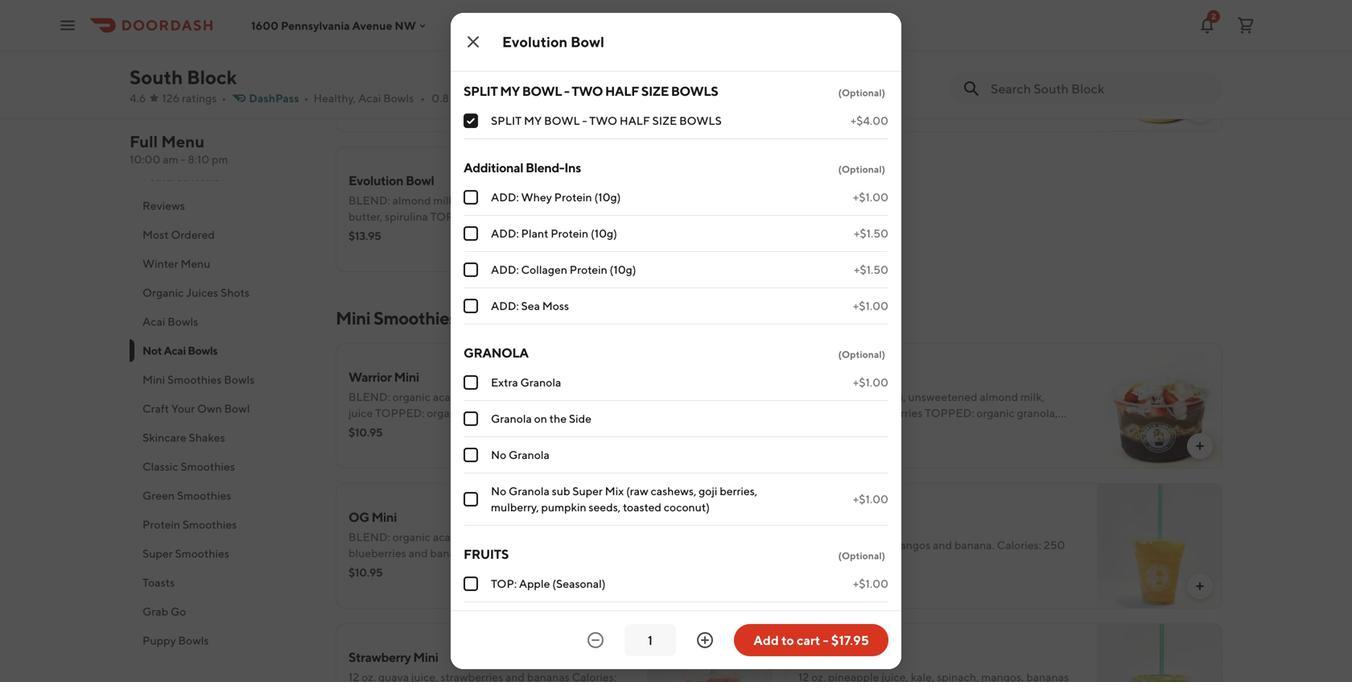 Task type: describe. For each thing, give the bounding box(es) containing it.
nutella
[[799, 369, 841, 385]]

organic up blueberries
[[843, 390, 881, 403]]

toasts
[[143, 576, 175, 589]]

and down coconut
[[921, 439, 940, 452]]

protein for plant
[[551, 227, 589, 240]]

cashews,
[[651, 484, 697, 498]]

additional
[[464, 160, 524, 175]]

grab go
[[143, 605, 186, 618]]

green for green mini
[[799, 650, 835, 665]]

bowls up craft your own bowl button
[[224, 373, 255, 386]]

mini smoothies bowls button
[[130, 365, 316, 394]]

south
[[130, 66, 183, 89]]

add item to cart image for mango mini image
[[1194, 580, 1207, 593]]

4.6
[[130, 91, 146, 105]]

two for (optional)
[[572, 83, 603, 99]]

healthy, acai bowls • 0.8 mi
[[314, 91, 464, 105]]

- down 502
[[583, 114, 587, 127]]

blend: inside magic dragon bowl blend: organic pitaya (aka dragon fruit), pineapple juice, strawberries, mangos topped: organic granola, goji berries, coconut, strawberries calories: 502 our granola is certified organic, vegan and gluten-free
[[349, 54, 390, 67]]

smoothies for super smoothies
[[175, 547, 229, 560]]

bowl inside button
[[224, 402, 250, 415]]

top: apple (seasonal)
[[491, 577, 606, 590]]

add: for add: collagen protein (10g)
[[491, 263, 519, 276]]

green mini
[[799, 650, 862, 665]]

add item to cart image for evolution bowl
[[744, 243, 757, 256]]

mulberry,
[[491, 501, 539, 514]]

(optional) for split my bowl - two half size bowls
[[839, 87, 886, 98]]

no for no granola sub super mix (raw cashews, goji berries, mulberry, pumpkin seeds, toasted coconut)
[[491, 484, 507, 498]]

No Granola checkbox
[[464, 448, 478, 462]]

organic, inside nutella mini blend: organic acai, unsweetened almond milk, bananas and blueberries topped: organic granola, banana, strawberry, coconut & nutella our granola is certified organic, vegan and gluten-free
[[844, 439, 885, 452]]

1600 pennsylvania avenue nw button
[[251, 19, 429, 32]]

bowls up granola
[[474, 308, 521, 329]]

strawberries, inside "warrior mini blend: organic acai, bananas, strawberry, pineapple juice topped: organic granola, strawberries, blueberries, bananas our granola is certified organic, vegan and gluten-free"
[[511, 406, 576, 420]]

magic
[[349, 33, 384, 48]]

split for +$4.00
[[491, 114, 522, 127]]

gluten- inside magic dragon bowl blend: organic pitaya (aka dragon fruit), pineapple juice, strawberries, mangos topped: organic granola, goji berries, coconut, strawberries calories: 502 our granola is certified organic, vegan and gluten-free
[[543, 102, 581, 115]]

Item Search search field
[[991, 80, 1210, 97]]

magic dragon bowl image
[[647, 6, 773, 132]]

evolution bowl dialog
[[451, 0, 902, 682]]

south block
[[130, 66, 237, 89]]

bowls for +$4.00
[[680, 114, 722, 127]]

and left blueberries
[[844, 406, 863, 420]]

is inside "warrior mini blend: organic acai, bananas, strawberry, pineapple juice topped: organic granola, strawberries, blueberries, bananas our granola is certified organic, vegan and gluten-free"
[[519, 422, 527, 436]]

250
[[1044, 538, 1066, 552]]

1600 pennsylvania avenue nw
[[251, 19, 416, 32]]

shots
[[221, 286, 250, 299]]

green for green smoothies
[[143, 489, 175, 502]]

strawberry, inside nutella mini blend: organic acai, unsweetened almond milk, bananas and blueberries topped: organic granola, banana, strawberry, coconut & nutella our granola is certified organic, vegan and gluten-free
[[842, 422, 898, 436]]

Current quantity is 1 number field
[[635, 631, 667, 649]]

1 • from the left
[[222, 91, 226, 105]]

berries, inside magic dragon bowl blend: organic pitaya (aka dragon fruit), pineapple juice, strawberries, mangos topped: organic granola, goji berries, coconut, strawberries calories: 502 our granola is certified organic, vegan and gluten-free
[[370, 86, 408, 99]]

10:00
[[130, 153, 161, 166]]

add: plant protein (10g)
[[491, 227, 618, 240]]

to
[[782, 633, 795, 648]]

oz.
[[812, 538, 826, 552]]

bowls left '0.8'
[[384, 91, 414, 105]]

and inside "warrior mini blend: organic acai, bananas, strawberry, pineapple juice topped: organic granola, strawberries, blueberries, bananas our granola is certified organic, vegan and gluten-free"
[[382, 439, 401, 452]]

on
[[534, 412, 548, 425]]

dashpass
[[249, 91, 299, 105]]

pennsylvania
[[281, 19, 350, 32]]

acai, for nutella mini
[[883, 390, 907, 403]]

winter menu
[[143, 257, 211, 270]]

warrior mini blend: organic acai, bananas, strawberry, pineapple juice topped: organic granola, strawberries, blueberries, bananas our granola is certified organic, vegan and gluten-free
[[349, 369, 616, 452]]

mango mini 12 oz. guava juice, mangos and banana.  calories: 250
[[799, 517, 1066, 552]]

split my bowl - two half size bowls group
[[464, 82, 889, 139]]

organic down the dragon
[[393, 54, 431, 67]]

additional blend-ins
[[464, 160, 581, 175]]

organic up the blueberries,
[[393, 390, 431, 403]]

organic down fruit),
[[540, 70, 578, 83]]

your
[[171, 402, 195, 415]]

sub
[[552, 484, 571, 498]]

blend-
[[526, 160, 565, 175]]

1 vertical spatial evolution
[[349, 173, 404, 188]]

healthy,
[[314, 91, 356, 105]]

is inside magic dragon bowl blend: organic pitaya (aka dragon fruit), pineapple juice, strawberries, mangos topped: organic granola, goji berries, coconut, strawberries calories: 502 our granola is certified organic, vegan and gluten-free
[[389, 102, 397, 115]]

pineapple inside magic dragon bowl blend: organic pitaya (aka dragon fruit), pineapple juice, strawberries, mangos topped: organic granola, goji berries, coconut, strawberries calories: 502 our granola is certified organic, vegan and gluten-free
[[560, 54, 611, 67]]

toasts button
[[130, 568, 316, 597]]

organic down bananas,
[[427, 406, 465, 420]]

unsweetened
[[909, 390, 978, 403]]

mango
[[799, 517, 839, 533]]

fruits group
[[464, 545, 889, 682]]

topped: inside nutella mini blend: organic acai, unsweetened almond milk, bananas and blueberries topped: organic granola, banana, strawberry, coconut & nutella our granola is certified organic, vegan and gluten-free
[[925, 406, 975, 420]]

side
[[569, 412, 592, 425]]

extra
[[491, 376, 518, 389]]

organic
[[143, 286, 184, 299]]

banana,
[[799, 422, 839, 436]]

mango mini image
[[1098, 483, 1223, 609]]

coconut,
[[410, 86, 455, 99]]

mini smoothies & bowls
[[336, 308, 521, 329]]

mix
[[605, 484, 624, 498]]

+$4.00
[[851, 114, 889, 127]]

(optional) for granola
[[839, 349, 886, 360]]

pm
[[212, 153, 228, 166]]

menu for winter
[[181, 257, 211, 270]]

own
[[197, 402, 222, 415]]

(optional) for fruits
[[839, 550, 886, 561]]

bowl left additional
[[406, 173, 434, 188]]

almond
[[980, 390, 1019, 403]]

(10g) for add:  whey protein (10g)
[[595, 190, 621, 204]]

top:
[[491, 577, 517, 590]]

protein for collagen
[[570, 263, 608, 276]]

bowls up "mini smoothies bowls"
[[188, 344, 218, 357]]

classic smoothies
[[143, 460, 235, 473]]

calories: inside magic dragon bowl blend: organic pitaya (aka dragon fruit), pineapple juice, strawberries, mangos topped: organic granola, goji berries, coconut, strawberries calories: 502 our granola is certified organic, vegan and gluten-free
[[522, 86, 566, 99]]

my for +$4.00
[[524, 114, 542, 127]]

puppy bowls button
[[130, 626, 316, 655]]

(raw
[[627, 484, 649, 498]]

whey
[[521, 190, 552, 204]]

4 +$1.00 from the top
[[854, 492, 889, 506]]

classic
[[143, 460, 178, 473]]

mini inside button
[[143, 373, 165, 386]]

granola, inside nutella mini blend: organic acai, unsweetened almond milk, bananas and blueberries topped: organic granola, banana, strawberry, coconut & nutella our granola is certified organic, vegan and gluten-free
[[1018, 406, 1059, 420]]

nutella
[[954, 422, 990, 436]]

- inside button
[[823, 633, 829, 648]]

green mini image
[[1098, 623, 1223, 682]]

puppy bowls
[[143, 634, 209, 647]]

topped: inside magic dragon bowl blend: organic pitaya (aka dragon fruit), pineapple juice, strawberries, mangos topped: organic granola, goji berries, coconut, strawberries calories: 502 our granola is certified organic, vegan and gluten-free
[[488, 70, 538, 83]]

apple
[[519, 577, 550, 590]]

strawberry
[[349, 650, 411, 665]]

organic, inside "warrior mini blend: organic acai, bananas, strawberry, pineapple juice topped: organic granola, strawberries, blueberries, bananas our granola is certified organic, vegan and gluten-free"
[[575, 422, 616, 436]]

12
[[799, 538, 810, 552]]

0 horizontal spatial &
[[460, 308, 471, 329]]

add to cart - $17.95
[[754, 633, 870, 648]]

granola inside magic dragon bowl blend: organic pitaya (aka dragon fruit), pineapple juice, strawberries, mangos topped: organic granola, goji berries, coconut, strawberries calories: 502 our granola is certified organic, vegan and gluten-free
[[349, 102, 387, 115]]

add to cart - $17.95 button
[[734, 624, 889, 656]]

and inside magic dragon bowl blend: organic pitaya (aka dragon fruit), pineapple juice, strawberries, mangos topped: organic granola, goji berries, coconut, strawberries calories: 502 our granola is certified organic, vegan and gluten-free
[[521, 102, 540, 115]]

granola for no granola sub super mix (raw cashews, goji berries, mulberry, pumpkin seeds, toasted coconut)
[[509, 484, 550, 498]]

blend: for nutella
[[799, 390, 841, 403]]

protein inside protein smoothies button
[[143, 518, 180, 531]]

mini up warrior
[[336, 308, 371, 329]]

strawberries
[[457, 86, 520, 99]]

0 horizontal spatial evolution bowl
[[349, 173, 434, 188]]

notification bell image
[[1198, 16, 1218, 35]]

Granola on the Side checkbox
[[464, 412, 478, 426]]

0 items, open order cart image
[[1237, 16, 1256, 35]]

acai bowls
[[143, 315, 198, 328]]

granola inside "warrior mini blend: organic acai, bananas, strawberry, pineapple juice topped: organic granola, strawberries, blueberries, bananas our granola is certified organic, vegan and gluten-free"
[[479, 422, 517, 436]]

milk,
[[1021, 390, 1045, 403]]

$10.95 for warrior
[[349, 426, 383, 439]]

half for (optional)
[[606, 83, 639, 99]]

granola
[[464, 345, 529, 360]]

bananas inside nutella mini blend: organic acai, unsweetened almond milk, bananas and blueberries topped: organic granola, banana, strawberry, coconut & nutella our granola is certified organic, vegan and gluten-free
[[799, 406, 842, 420]]

increase quantity by 1 image
[[696, 631, 715, 650]]

not
[[143, 344, 162, 357]]

certified inside "warrior mini blend: organic acai, bananas, strawberry, pineapple juice topped: organic granola, strawberries, blueberries, bananas our granola is certified organic, vegan and gluten-free"
[[529, 422, 573, 436]]

free inside nutella mini blend: organic acai, unsweetened almond milk, bananas and blueberries topped: organic granola, banana, strawberry, coconut & nutella our granola is certified organic, vegan and gluten-free
[[980, 439, 1001, 452]]

blueberries,
[[349, 422, 409, 436]]

& inside nutella mini blend: organic acai, unsweetened almond milk, bananas and blueberries topped: organic granola, banana, strawberry, coconut & nutella our granola is certified organic, vegan and gluten-free
[[945, 422, 952, 436]]

featured items
[[143, 170, 220, 183]]

strawberry mini image
[[647, 623, 773, 682]]

reviews button
[[130, 191, 316, 220]]

evolution inside dialog
[[503, 33, 568, 50]]

strawberry, inside "warrior mini blend: organic acai, bananas, strawberry, pineapple juice topped: organic granola, strawberries, blueberries, bananas our granola is certified organic, vegan and gluten-free"
[[506, 390, 563, 403]]

seeds,
[[589, 501, 621, 514]]

featured items button
[[130, 162, 316, 191]]

winter menu button
[[130, 249, 316, 278]]

goji inside magic dragon bowl blend: organic pitaya (aka dragon fruit), pineapple juice, strawberries, mangos topped: organic granola, goji berries, coconut, strawberries calories: 502 our granola is certified organic, vegan and gluten-free
[[349, 86, 367, 99]]

og
[[349, 509, 369, 525]]

green smoothies
[[143, 489, 231, 502]]

the
[[550, 412, 567, 425]]

two for +$4.00
[[590, 114, 618, 127]]

1600
[[251, 19, 279, 32]]

- up the ins
[[565, 83, 570, 99]]

grab go button
[[130, 597, 316, 626]]

bowls up not acai bowls
[[168, 315, 198, 328]]

strawberry mini
[[349, 650, 439, 665]]

our inside nutella mini blend: organic acai, unsweetened almond milk, bananas and blueberries topped: organic granola, banana, strawberry, coconut & nutella our granola is certified organic, vegan and gluten-free
[[992, 422, 1012, 436]]



Task type: locate. For each thing, give the bounding box(es) containing it.
banana.
[[955, 538, 995, 552]]

juice, inside mango mini 12 oz. guava juice, mangos and banana.  calories: 250
[[862, 538, 889, 552]]

calories: down fruit),
[[522, 86, 566, 99]]

0 vertical spatial juice,
[[349, 70, 376, 83]]

smoothies
[[374, 308, 457, 329], [167, 373, 222, 386], [181, 460, 235, 473], [177, 489, 231, 502], [183, 518, 237, 531], [175, 547, 229, 560]]

1 horizontal spatial topped:
[[488, 70, 538, 83]]

acai up not on the bottom of page
[[143, 315, 165, 328]]

1 horizontal spatial certified
[[529, 422, 573, 436]]

acai
[[358, 91, 381, 105], [143, 315, 165, 328], [164, 344, 186, 357]]

goji up coconut)
[[699, 484, 718, 498]]

granola down "milk,"
[[1014, 422, 1053, 436]]

(optional) inside fruits group
[[839, 550, 886, 561]]

menu up am
[[161, 132, 205, 151]]

1 (optional) from the top
[[839, 87, 886, 98]]

1 vertical spatial organic,
[[575, 422, 616, 436]]

vegan inside nutella mini blend: organic acai, unsweetened almond milk, bananas and blueberries topped: organic granola, banana, strawberry, coconut & nutella our granola is certified organic, vegan and gluten-free
[[887, 439, 918, 452]]

1 vertical spatial $13.95
[[349, 229, 381, 242]]

classic smoothies button
[[130, 452, 316, 481]]

my for (optional)
[[500, 83, 520, 99]]

warrior
[[349, 369, 392, 385]]

mangos inside magic dragon bowl blend: organic pitaya (aka dragon fruit), pineapple juice, strawberries, mangos topped: organic granola, goji berries, coconut, strawberries calories: 502 our granola is certified organic, vegan and gluten-free
[[446, 70, 486, 83]]

granola right the granola on the side option
[[479, 422, 517, 436]]

smoothies for classic smoothies
[[181, 460, 235, 473]]

None checkbox
[[464, 114, 478, 128], [464, 226, 478, 241], [464, 375, 478, 390], [464, 114, 478, 128], [464, 226, 478, 241], [464, 375, 478, 390]]

add: sea moss
[[491, 299, 569, 312]]

add: left sea
[[491, 299, 519, 312]]

split my bowl - two half size bowls
[[464, 83, 719, 99], [491, 114, 722, 127]]

protein down the ins
[[555, 190, 592, 204]]

1 add item to cart image from the top
[[1194, 103, 1207, 116]]

collagen
[[521, 263, 568, 276]]

4 add: from the top
[[491, 299, 519, 312]]

mini smoothies bowls
[[143, 373, 255, 386]]

+$1.50 for add: plant protein (10g)
[[854, 227, 889, 240]]

+$1.00
[[854, 190, 889, 204], [854, 299, 889, 312], [854, 376, 889, 389], [854, 492, 889, 506], [854, 577, 889, 590]]

add item to cart image
[[1194, 103, 1207, 116], [1194, 580, 1207, 593]]

-
[[565, 83, 570, 99], [583, 114, 587, 127], [181, 153, 186, 166], [823, 633, 829, 648]]

grab
[[143, 605, 168, 618]]

juice, right guava
[[862, 538, 889, 552]]

blend:
[[349, 54, 390, 67], [349, 390, 390, 403], [799, 390, 841, 403]]

organic, inside magic dragon bowl blend: organic pitaya (aka dragon fruit), pineapple juice, strawberries, mangos topped: organic granola, goji berries, coconut, strawberries calories: 502 our granola is certified organic, vegan and gluten-free
[[445, 102, 485, 115]]

granola up on
[[521, 376, 562, 389]]

0 vertical spatial mangos
[[446, 70, 486, 83]]

$13.95
[[349, 89, 381, 102], [349, 229, 381, 242]]

(optional) up +$4.00 at right top
[[839, 87, 886, 98]]

1 vertical spatial pineapple
[[565, 390, 616, 403]]

warrior mini image
[[647, 343, 773, 469]]

size
[[642, 83, 669, 99], [653, 114, 677, 127]]

- right cart
[[823, 633, 829, 648]]

0 vertical spatial bananas
[[799, 406, 842, 420]]

free
[[581, 102, 601, 115], [442, 439, 462, 452], [980, 439, 1001, 452]]

organic,
[[445, 102, 485, 115], [575, 422, 616, 436], [844, 439, 885, 452]]

skincare shakes
[[143, 431, 225, 444]]

1 vertical spatial bowls
[[680, 114, 722, 127]]

plant
[[521, 227, 549, 240]]

1 horizontal spatial juice,
[[862, 538, 889, 552]]

split my bowl - two half size bowls down fruit),
[[464, 83, 719, 99]]

1 add: from the top
[[491, 190, 519, 204]]

2 horizontal spatial gluten-
[[942, 439, 980, 452]]

protein for whey
[[555, 190, 592, 204]]

(10g) for add: collagen protein (10g)
[[610, 263, 637, 276]]

two up the ins
[[572, 83, 603, 99]]

0 horizontal spatial free
[[442, 439, 462, 452]]

avenue
[[352, 19, 393, 32]]

2 horizontal spatial certified
[[799, 439, 842, 452]]

bowl for +$4.00
[[544, 114, 580, 127]]

(optional) inside the "granola" "group"
[[839, 349, 886, 360]]

0 vertical spatial acai
[[358, 91, 381, 105]]

no
[[491, 448, 507, 461], [491, 484, 507, 498]]

0 horizontal spatial green
[[143, 489, 175, 502]]

no right no granola option
[[491, 448, 507, 461]]

goji
[[349, 86, 367, 99], [699, 484, 718, 498]]

protein
[[555, 190, 592, 204], [551, 227, 589, 240], [570, 263, 608, 276], [143, 518, 180, 531]]

1 horizontal spatial &
[[945, 422, 952, 436]]

1 +$1.50 from the top
[[854, 227, 889, 240]]

1 horizontal spatial calories:
[[998, 538, 1042, 552]]

blend: down magic
[[349, 54, 390, 67]]

bowls down go
[[178, 634, 209, 647]]

& left nutella
[[945, 422, 952, 436]]

$17.95
[[832, 633, 870, 648]]

add:  whey protein (10g)
[[491, 190, 621, 204]]

1 vertical spatial super
[[143, 547, 173, 560]]

1 vertical spatial add item to cart image
[[1194, 440, 1207, 453]]

and down the blueberries,
[[382, 439, 401, 452]]

granola, down "milk,"
[[1018, 406, 1059, 420]]

add: left whey
[[491, 190, 519, 204]]

(optional) inside "additional blend-ins" group
[[839, 163, 886, 175]]

1 $13.95 from the top
[[349, 89, 381, 102]]

0 vertical spatial calories:
[[522, 86, 566, 99]]

acai,
[[433, 390, 456, 403], [883, 390, 907, 403]]

no granola
[[491, 448, 550, 461]]

0 vertical spatial no
[[491, 448, 507, 461]]

2
[[1212, 12, 1217, 21]]

0 horizontal spatial certified
[[399, 102, 442, 115]]

add:
[[491, 190, 519, 204], [491, 227, 519, 240], [491, 263, 519, 276], [491, 299, 519, 312]]

126
[[162, 91, 180, 105]]

3 +$1.00 from the top
[[854, 376, 889, 389]]

granola left on
[[491, 412, 532, 425]]

$13.95 for magic dragon bowl
[[349, 89, 381, 102]]

berries, inside no granola sub super mix (raw cashews, goji berries, mulberry, pumpkin seeds, toasted coconut)
[[720, 484, 758, 498]]

green smoothies button
[[130, 481, 316, 510]]

menu inside the full menu 10:00 am - 8:10 pm
[[161, 132, 205, 151]]

granola for no granola
[[509, 448, 550, 461]]

(optional) right oz.
[[839, 550, 886, 561]]

mini for warrior mini blend: organic acai, bananas, strawberry, pineapple juice topped: organic granola, strawberries, blueberries, bananas our granola is certified organic, vegan and gluten-free
[[394, 369, 419, 385]]

1 horizontal spatial is
[[519, 422, 527, 436]]

green down classic
[[143, 489, 175, 502]]

mini for green mini
[[837, 650, 862, 665]]

berries,
[[370, 86, 408, 99], [720, 484, 758, 498]]

am
[[163, 153, 178, 166]]

blend: inside nutella mini blend: organic acai, unsweetened almond milk, bananas and blueberries topped: organic granola, banana, strawberry, coconut & nutella our granola is certified organic, vegan and gluten-free
[[799, 390, 841, 403]]

smoothies up warrior
[[374, 308, 457, 329]]

topped:
[[488, 70, 538, 83], [375, 406, 425, 420], [925, 406, 975, 420]]

size for +$4.00
[[653, 114, 677, 127]]

add: collagen protein (10g)
[[491, 263, 637, 276]]

calories:
[[522, 86, 566, 99], [998, 538, 1042, 552]]

mini down $17.95
[[837, 650, 862, 665]]

gluten- down the blueberries,
[[404, 439, 442, 452]]

organic, down blueberries
[[844, 439, 885, 452]]

1 horizontal spatial evolution
[[503, 33, 568, 50]]

$10.95 down og
[[349, 566, 383, 579]]

2 $13.95 from the top
[[349, 229, 381, 242]]

acai for not
[[164, 344, 186, 357]]

reviews
[[143, 199, 185, 212]]

0 vertical spatial bowl
[[522, 83, 562, 99]]

(optional) inside split my bowl - two half size bowls group
[[839, 87, 886, 98]]

pineapple inside "warrior mini blend: organic acai, bananas, strawberry, pineapple juice topped: organic granola, strawberries, blueberries, bananas our granola is certified organic, vegan and gluten-free"
[[565, 390, 616, 403]]

free left no granola option
[[442, 439, 462, 452]]

evolution bowl inside dialog
[[503, 33, 605, 50]]

split
[[464, 83, 498, 99], [491, 114, 522, 127]]

moss
[[543, 299, 569, 312]]

full
[[130, 132, 158, 151]]

half
[[606, 83, 639, 99], [620, 114, 651, 127]]

green inside button
[[143, 489, 175, 502]]

(10g) down add: plant protein (10g)
[[610, 263, 637, 276]]

126 ratings •
[[162, 91, 226, 105]]

bowl inside magic dragon bowl blend: organic pitaya (aka dragon fruit), pineapple juice, strawberries, mangos topped: organic granola, goji berries, coconut, strawberries calories: 502 our granola is certified organic, vegan and gluten-free
[[431, 33, 459, 48]]

juice, inside magic dragon bowl blend: organic pitaya (aka dragon fruit), pineapple juice, strawberries, mangos topped: organic granola, goji berries, coconut, strawberries calories: 502 our granola is certified organic, vegan and gluten-free
[[349, 70, 376, 83]]

half for +$4.00
[[620, 114, 651, 127]]

gluten- down nutella
[[942, 439, 980, 452]]

1 horizontal spatial acai,
[[883, 390, 907, 403]]

organic
[[393, 54, 431, 67], [540, 70, 578, 83], [393, 390, 431, 403], [843, 390, 881, 403], [427, 406, 465, 420], [977, 406, 1015, 420]]

mangos left banana.
[[891, 538, 931, 552]]

calories: inside mango mini 12 oz. guava juice, mangos and banana.  calories: 250
[[998, 538, 1042, 552]]

2 vertical spatial acai
[[164, 344, 186, 357]]

- right am
[[181, 153, 186, 166]]

craft
[[143, 402, 169, 415]]

(10g) up add: plant protein (10g)
[[595, 190, 621, 204]]

2 acai, from the left
[[883, 390, 907, 403]]

vegan down the blueberries,
[[349, 439, 380, 452]]

granola, up 502
[[580, 70, 621, 83]]

add: for add: plant protein (10g)
[[491, 227, 519, 240]]

berries, right cashews,
[[720, 484, 758, 498]]

granola inside no granola sub super mix (raw cashews, goji berries, mulberry, pumpkin seeds, toasted coconut)
[[509, 484, 550, 498]]

1 vertical spatial two
[[590, 114, 618, 127]]

1 vertical spatial &
[[945, 422, 952, 436]]

0 vertical spatial +$1.50
[[854, 227, 889, 240]]

1 horizontal spatial vegan
[[488, 102, 519, 115]]

free down nutella
[[980, 439, 1001, 452]]

most ordered button
[[130, 220, 316, 249]]

juice, up healthy, acai bowls • 0.8 mi
[[349, 70, 376, 83]]

smoothies for mini smoothies & bowls
[[374, 308, 457, 329]]

• down block
[[222, 91, 226, 105]]

acai, inside "warrior mini blend: organic acai, bananas, strawberry, pineapple juice topped: organic granola, strawberries, blueberries, bananas our granola is certified organic, vegan and gluten-free"
[[433, 390, 456, 403]]

bananas inside "warrior mini blend: organic acai, bananas, strawberry, pineapple juice topped: organic granola, strawberries, blueberries, bananas our granola is certified organic, vegan and gluten-free"
[[412, 422, 454, 436]]

0 vertical spatial organic,
[[445, 102, 485, 115]]

1 vertical spatial certified
[[529, 422, 573, 436]]

0 vertical spatial menu
[[161, 132, 205, 151]]

gluten- down 502
[[543, 102, 581, 115]]

1 vertical spatial half
[[620, 114, 651, 127]]

strawberries, down 'extra granola'
[[511, 406, 576, 420]]

no for no granola
[[491, 448, 507, 461]]

0 horizontal spatial is
[[389, 102, 397, 115]]

vegan down coconut
[[887, 439, 918, 452]]

(seasonal)
[[553, 577, 606, 590]]

0 horizontal spatial granola,
[[467, 406, 509, 420]]

0 vertical spatial pineapple
[[560, 54, 611, 67]]

puppy
[[143, 634, 176, 647]]

mini inside "warrior mini blend: organic acai, bananas, strawberry, pineapple juice topped: organic granola, strawberries, blueberries, bananas our granola is certified organic, vegan and gluten-free"
[[394, 369, 419, 385]]

2 +$1.50 from the top
[[854, 263, 889, 276]]

blend: down nutella on the right bottom
[[799, 390, 841, 403]]

our
[[592, 86, 613, 99], [456, 422, 477, 436], [992, 422, 1012, 436]]

1 horizontal spatial •
[[304, 91, 309, 105]]

mini for nutella mini blend: organic acai, unsweetened almond milk, bananas and blueberries topped: organic granola, banana, strawberry, coconut & nutella our granola is certified organic, vegan and gluten-free
[[843, 369, 868, 385]]

1 horizontal spatial our
[[592, 86, 613, 99]]

mini down not on the bottom of page
[[143, 373, 165, 386]]

granola group
[[464, 344, 889, 526]]

free inside "warrior mini blend: organic acai, bananas, strawberry, pineapple juice topped: organic granola, strawberries, blueberries, bananas our granola is certified organic, vegan and gluten-free"
[[442, 439, 462, 452]]

bowls for (optional)
[[671, 83, 719, 99]]

0 vertical spatial add item to cart image
[[744, 243, 757, 256]]

1 horizontal spatial evolution bowl
[[503, 33, 605, 50]]

close evolution bowl image
[[464, 32, 483, 52]]

(10g) for add: plant protein (10g)
[[591, 227, 618, 240]]

block
[[187, 66, 237, 89]]

calories: left the 250
[[998, 538, 1042, 552]]

acai, inside nutella mini blend: organic acai, unsweetened almond milk, bananas and blueberries topped: organic granola, banana, strawberry, coconut & nutella our granola is certified organic, vegan and gluten-free
[[883, 390, 907, 403]]

0 horizontal spatial granola
[[349, 102, 387, 115]]

organic, right the on the bottom of page
[[575, 422, 616, 436]]

topped: inside "warrior mini blend: organic acai, bananas, strawberry, pineapple juice topped: organic granola, strawberries, blueberries, bananas our granola is certified organic, vegan and gluten-free"
[[375, 406, 425, 420]]

0 vertical spatial $13.95
[[349, 89, 381, 102]]

$13.95 for evolution bowl
[[349, 229, 381, 242]]

juices
[[186, 286, 218, 299]]

0 horizontal spatial gluten-
[[404, 439, 442, 452]]

size for (optional)
[[642, 83, 669, 99]]

protein right plant
[[551, 227, 589, 240]]

certified inside magic dragon bowl blend: organic pitaya (aka dragon fruit), pineapple juice, strawberries, mangos topped: organic granola, goji berries, coconut, strawberries calories: 502 our granola is certified organic, vegan and gluten-free
[[399, 102, 442, 115]]

granola down on
[[509, 448, 550, 461]]

mini right warrior
[[394, 369, 419, 385]]

gluten- inside nutella mini blend: organic acai, unsweetened almond milk, bananas and blueberries topped: organic granola, banana, strawberry, coconut & nutella our granola is certified organic, vegan and gluten-free
[[942, 439, 980, 452]]

mangos
[[446, 70, 486, 83], [891, 538, 931, 552]]

coconut
[[900, 422, 943, 436]]

None checkbox
[[464, 190, 478, 205], [464, 263, 478, 277], [464, 299, 478, 313], [464, 492, 478, 507], [464, 577, 478, 591], [464, 190, 478, 205], [464, 263, 478, 277], [464, 299, 478, 313], [464, 492, 478, 507], [464, 577, 478, 591]]

0 vertical spatial strawberries,
[[378, 70, 444, 83]]

decrease quantity by 1 image
[[586, 631, 606, 650]]

0 vertical spatial evolution bowl
[[503, 33, 605, 50]]

$10.95 down nutella on the right bottom
[[799, 426, 833, 439]]

split down "(aka"
[[464, 83, 498, 99]]

mini up guava
[[841, 517, 866, 533]]

super
[[573, 484, 603, 498], [143, 547, 173, 560]]

mini inside mango mini 12 oz. guava juice, mangos and banana.  calories: 250
[[841, 517, 866, 533]]

1 vertical spatial menu
[[181, 257, 211, 270]]

super inside no granola sub super mix (raw cashews, goji berries, mulberry, pumpkin seeds, toasted coconut)
[[573, 484, 603, 498]]

0 horizontal spatial our
[[456, 422, 477, 436]]

vegan inside "warrior mini blend: organic acai, bananas, strawberry, pineapple juice topped: organic granola, strawberries, blueberries, bananas our granola is certified organic, vegan and gluten-free"
[[349, 439, 380, 452]]

no inside no granola sub super mix (raw cashews, goji berries, mulberry, pumpkin seeds, toasted coconut)
[[491, 484, 507, 498]]

0 vertical spatial goji
[[349, 86, 367, 99]]

(10g) up add: collagen protein (10g)
[[591, 227, 618, 240]]

bowl inside dialog
[[571, 33, 605, 50]]

1 vertical spatial evolution bowl
[[349, 173, 434, 188]]

2 • from the left
[[304, 91, 309, 105]]

$10.95 down juice
[[349, 426, 383, 439]]

protein smoothies button
[[130, 510, 316, 539]]

evolution bowl image
[[647, 147, 773, 272]]

topped: down dragon
[[488, 70, 538, 83]]

+$1.00 inside fruits group
[[854, 577, 889, 590]]

0 horizontal spatial acai,
[[433, 390, 456, 403]]

acai, left bananas,
[[433, 390, 456, 403]]

mini right og
[[372, 509, 397, 525]]

1 horizontal spatial organic,
[[575, 422, 616, 436]]

mini for strawberry mini
[[413, 650, 439, 665]]

2 horizontal spatial organic,
[[844, 439, 885, 452]]

and left banana.
[[933, 538, 953, 552]]

0 vertical spatial certified
[[399, 102, 442, 115]]

$10.95 for nutella
[[799, 426, 833, 439]]

0 vertical spatial half
[[606, 83, 639, 99]]

no granola sub super mix (raw cashews, goji berries, mulberry, pumpkin seeds, toasted coconut)
[[491, 484, 758, 514]]

add item to cart image for "golden bowl" image
[[1194, 103, 1207, 116]]

1 vertical spatial +$1.50
[[854, 263, 889, 276]]

+$1.00 for fruits
[[854, 577, 889, 590]]

granola
[[349, 102, 387, 115], [479, 422, 517, 436], [1014, 422, 1053, 436]]

our inside "warrior mini blend: organic acai, bananas, strawberry, pineapple juice topped: organic granola, strawberries, blueberries, bananas our granola is certified organic, vegan and gluten-free"
[[456, 422, 477, 436]]

split my bowl - two half size bowls for (optional)
[[464, 83, 719, 99]]

0 horizontal spatial strawberry,
[[506, 390, 563, 403]]

goji inside no granola sub super mix (raw cashews, goji berries, mulberry, pumpkin seeds, toasted coconut)
[[699, 484, 718, 498]]

add: for add: sea moss
[[491, 299, 519, 312]]

menu
[[161, 132, 205, 151], [181, 257, 211, 270]]

0 horizontal spatial juice,
[[349, 70, 376, 83]]

1 vertical spatial bowl
[[544, 114, 580, 127]]

smoothies for green smoothies
[[177, 489, 231, 502]]

strawberries, inside magic dragon bowl blend: organic pitaya (aka dragon fruit), pineapple juice, strawberries, mangos topped: organic granola, goji berries, coconut, strawberries calories: 502 our granola is certified organic, vegan and gluten-free
[[378, 70, 444, 83]]

1 horizontal spatial super
[[573, 484, 603, 498]]

strawberries, up coconut,
[[378, 70, 444, 83]]

granola for extra granola
[[521, 376, 562, 389]]

1 horizontal spatial my
[[524, 114, 542, 127]]

2 horizontal spatial •
[[421, 91, 425, 105]]

acai, for warrior mini
[[433, 390, 456, 403]]

protein up super smoothies on the left
[[143, 518, 180, 531]]

add item to cart image for nutella mini
[[1194, 440, 1207, 453]]

super inside button
[[143, 547, 173, 560]]

og mini image
[[647, 483, 773, 609]]

5 +$1.00 from the top
[[854, 577, 889, 590]]

(10g)
[[595, 190, 621, 204], [591, 227, 618, 240], [610, 263, 637, 276]]

full menu 10:00 am - 8:10 pm
[[130, 132, 228, 166]]

items
[[192, 170, 220, 183]]

pitaya
[[433, 54, 465, 67]]

my down dragon
[[500, 83, 520, 99]]

(optional) down +$4.00 at right top
[[839, 163, 886, 175]]

split my bowl - two half size bowls down 502
[[491, 114, 722, 127]]

2 vertical spatial certified
[[799, 439, 842, 452]]

1 vertical spatial juice,
[[862, 538, 889, 552]]

(optional) up nutella on the right bottom
[[839, 349, 886, 360]]

mini inside nutella mini blend: organic acai, unsweetened almond milk, bananas and blueberries topped: organic granola, banana, strawberry, coconut & nutella our granola is certified organic, vegan and gluten-free
[[843, 369, 868, 385]]

502
[[569, 86, 590, 99]]

2 +$1.00 from the top
[[854, 299, 889, 312]]

our inside magic dragon bowl blend: organic pitaya (aka dragon fruit), pineapple juice, strawberries, mangos topped: organic granola, goji berries, coconut, strawberries calories: 502 our granola is certified organic, vegan and gluten-free
[[592, 86, 613, 99]]

2 (optional) from the top
[[839, 163, 886, 175]]

acai right not on the bottom of page
[[164, 344, 186, 357]]

2 horizontal spatial vegan
[[887, 439, 918, 452]]

(optional) for additional blend-ins
[[839, 163, 886, 175]]

free inside magic dragon bowl blend: organic pitaya (aka dragon fruit), pineapple juice, strawberries, mangos topped: organic granola, goji berries, coconut, strawberries calories: 502 our granola is certified organic, vegan and gluten-free
[[581, 102, 601, 115]]

goji down magic
[[349, 86, 367, 99]]

1 horizontal spatial strawberries,
[[511, 406, 576, 420]]

go
[[171, 605, 186, 618]]

acai, up blueberries
[[883, 390, 907, 403]]

organic down almond
[[977, 406, 1015, 420]]

- inside the full menu 10:00 am - 8:10 pm
[[181, 153, 186, 166]]

berries, left coconut,
[[370, 86, 408, 99]]

bananas up banana,
[[799, 406, 842, 420]]

nutella mini blend: organic acai, unsweetened almond milk, bananas and blueberries topped: organic granola, banana, strawberry, coconut & nutella our granola is certified organic, vegan and gluten-free
[[799, 369, 1063, 452]]

1 vertical spatial acai
[[143, 315, 165, 328]]

dashpass •
[[249, 91, 309, 105]]

winter
[[143, 257, 178, 270]]

2 horizontal spatial our
[[992, 422, 1012, 436]]

2 vertical spatial (10g)
[[610, 263, 637, 276]]

+$1.00 for granola
[[854, 376, 889, 389]]

0.8
[[432, 91, 449, 105]]

ins
[[565, 160, 581, 175]]

protein smoothies
[[143, 518, 237, 531]]

granola up the mulberry,
[[509, 484, 550, 498]]

additional blend-ins group
[[464, 159, 889, 325]]

2 horizontal spatial granola,
[[1018, 406, 1059, 420]]

most
[[143, 228, 169, 241]]

1 vertical spatial add item to cart image
[[1194, 580, 1207, 593]]

3 add: from the top
[[491, 263, 519, 276]]

1 horizontal spatial granola
[[479, 422, 517, 436]]

0 horizontal spatial •
[[222, 91, 226, 105]]

vegan inside magic dragon bowl blend: organic pitaya (aka dragon fruit), pineapple juice, strawberries, mangos topped: organic granola, goji berries, coconut, strawberries calories: 502 our granola is certified organic, vegan and gluten-free
[[488, 102, 519, 115]]

split my bowl - two half size bowls for +$4.00
[[491, 114, 722, 127]]

granola, inside magic dragon bowl blend: organic pitaya (aka dragon fruit), pineapple juice, strawberries, mangos topped: organic granola, goji berries, coconut, strawberries calories: 502 our granola is certified organic, vegan and gluten-free
[[580, 70, 621, 83]]

0 horizontal spatial calories:
[[522, 86, 566, 99]]

split for (optional)
[[464, 83, 498, 99]]

acai right healthy,
[[358, 91, 381, 105]]

super up toasts
[[143, 547, 173, 560]]

mini right strawberry
[[413, 650, 439, 665]]

mini
[[336, 308, 371, 329], [394, 369, 419, 385], [843, 369, 868, 385], [143, 373, 165, 386], [372, 509, 397, 525], [841, 517, 866, 533], [413, 650, 439, 665], [837, 650, 862, 665]]

topped: up the blueberries,
[[375, 406, 425, 420]]

smoothies for protein smoothies
[[183, 518, 237, 531]]

0 vertical spatial split my bowl - two half size bowls
[[464, 83, 719, 99]]

3 • from the left
[[421, 91, 425, 105]]

vegan down strawberries
[[488, 102, 519, 115]]

is inside nutella mini blend: organic acai, unsweetened almond milk, bananas and blueberries topped: organic granola, banana, strawberry, coconut & nutella our granola is certified organic, vegan and gluten-free
[[1055, 422, 1063, 436]]

our up no granola option
[[456, 422, 477, 436]]

1 no from the top
[[491, 448, 507, 461]]

bowl down fruit),
[[522, 83, 562, 99]]

0 vertical spatial add item to cart image
[[1194, 103, 1207, 116]]

smoothies for mini smoothies bowls
[[167, 373, 222, 386]]

1 vertical spatial goji
[[699, 484, 718, 498]]

gluten- inside "warrior mini blend: organic acai, bananas, strawberry, pineapple juice topped: organic granola, strawberries, blueberries, bananas our granola is certified organic, vegan and gluten-free"
[[404, 439, 442, 452]]

our right nutella
[[992, 422, 1012, 436]]

1 horizontal spatial strawberry,
[[842, 422, 898, 436]]

granola, inside "warrior mini blend: organic acai, bananas, strawberry, pineapple juice topped: organic granola, strawberries, blueberries, bananas our granola is certified organic, vegan and gluten-free"
[[467, 406, 509, 420]]

super smoothies button
[[130, 539, 316, 568]]

0 horizontal spatial organic,
[[445, 102, 485, 115]]

1 vertical spatial calories:
[[998, 538, 1042, 552]]

bowl right own
[[224, 402, 250, 415]]

1 vertical spatial split
[[491, 114, 522, 127]]

1 vertical spatial strawberries,
[[511, 406, 576, 420]]

0 vertical spatial evolution
[[503, 33, 568, 50]]

1 +$1.00 from the top
[[854, 190, 889, 204]]

menu inside winter menu button
[[181, 257, 211, 270]]

0 horizontal spatial add item to cart image
[[744, 243, 757, 256]]

super smoothies
[[143, 547, 229, 560]]

granola inside nutella mini blend: organic acai, unsweetened almond milk, bananas and blueberries topped: organic granola, banana, strawberry, coconut & nutella our granola is certified organic, vegan and gluten-free
[[1014, 422, 1053, 436]]

golden bowl image
[[1098, 6, 1223, 132]]

blend: inside "warrior mini blend: organic acai, bananas, strawberry, pineapple juice topped: organic granola, strawberries, blueberries, bananas our granola is certified organic, vegan and gluten-free"
[[349, 390, 390, 403]]

2 horizontal spatial free
[[980, 439, 1001, 452]]

2 no from the top
[[491, 484, 507, 498]]

blend: for warrior
[[349, 390, 390, 403]]

and inside mango mini 12 oz. guava juice, mangos and banana.  calories: 250
[[933, 538, 953, 552]]

bananas
[[799, 406, 842, 420], [412, 422, 454, 436]]

smoothies inside button
[[177, 489, 231, 502]]

0 vertical spatial two
[[572, 83, 603, 99]]

0 horizontal spatial bananas
[[412, 422, 454, 436]]

smoothies down shakes
[[181, 460, 235, 473]]

acai for healthy,
[[358, 91, 381, 105]]

menu up organic juices shots
[[181, 257, 211, 270]]

add: for add:  whey protein (10g)
[[491, 190, 519, 204]]

1 acai, from the left
[[433, 390, 456, 403]]

0 vertical spatial green
[[143, 489, 175, 502]]

+$1.50 for add: collagen protein (10g)
[[854, 263, 889, 276]]

nutella mini image
[[1098, 343, 1223, 469]]

acai inside button
[[143, 315, 165, 328]]

add item to cart image
[[744, 243, 757, 256], [1194, 440, 1207, 453]]

3 (optional) from the top
[[839, 349, 886, 360]]

mangos inside mango mini 12 oz. guava juice, mangos and banana.  calories: 250
[[891, 538, 931, 552]]

0 vertical spatial berries,
[[370, 86, 408, 99]]

open menu image
[[58, 16, 77, 35]]

0 vertical spatial super
[[573, 484, 603, 498]]

menu for full
[[161, 132, 205, 151]]

smoothies up craft your own bowl
[[167, 373, 222, 386]]

1 vertical spatial (10g)
[[591, 227, 618, 240]]

(aka
[[467, 54, 489, 67]]

2 add: from the top
[[491, 227, 519, 240]]

0 horizontal spatial super
[[143, 547, 173, 560]]

• left '0.8'
[[421, 91, 425, 105]]

mini for mango mini 12 oz. guava juice, mangos and banana.  calories: 250
[[841, 517, 866, 533]]

certified inside nutella mini blend: organic acai, unsweetened almond milk, bananas and blueberries topped: organic granola, banana, strawberry, coconut & nutella our granola is certified organic, vegan and gluten-free
[[799, 439, 842, 452]]

2 add item to cart image from the top
[[1194, 580, 1207, 593]]

0 horizontal spatial strawberries,
[[378, 70, 444, 83]]

& up granola
[[460, 308, 471, 329]]

strawberry,
[[506, 390, 563, 403], [842, 422, 898, 436]]

0 vertical spatial my
[[500, 83, 520, 99]]

certified up no granola
[[529, 422, 573, 436]]

1 vertical spatial size
[[653, 114, 677, 127]]

0 horizontal spatial evolution
[[349, 173, 404, 188]]

add: left collagen at the left of the page
[[491, 263, 519, 276]]

pineapple
[[560, 54, 611, 67], [565, 390, 616, 403]]

4 (optional) from the top
[[839, 550, 886, 561]]

+$1.00 for additional blend-ins
[[854, 190, 889, 204]]

my up the additional blend-ins
[[524, 114, 542, 127]]

bowl for (optional)
[[522, 83, 562, 99]]

toasted
[[623, 501, 662, 514]]

add
[[754, 633, 779, 648]]

0 vertical spatial size
[[642, 83, 669, 99]]

blueberries
[[865, 406, 923, 420]]

mini for og mini
[[372, 509, 397, 525]]

coconut)
[[664, 501, 710, 514]]



Task type: vqa. For each thing, say whether or not it's contained in the screenshot.
(Optional) SIZE
yes



